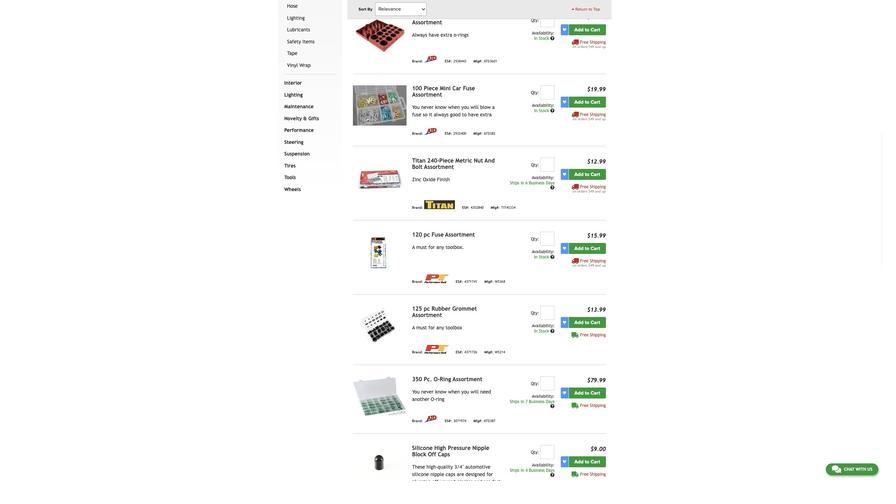 Task type: locate. For each thing, give the bounding box(es) containing it.
you inside you never know when you will blow a fuse so it always good to have extra
[[461, 104, 469, 110]]

pc. inside 419 pc. metric universal o-ring assortment
[[424, 13, 432, 19]]

4352840
[[471, 206, 484, 210]]

5 qty: from the top
[[531, 311, 539, 316]]

1 vertical spatial have
[[468, 112, 479, 117]]

up down $12.99
[[602, 189, 606, 193]]

add for $13.99
[[575, 320, 584, 326]]

es#: left the "2932400" at the right
[[445, 132, 452, 136]]

question circle image
[[550, 186, 555, 190], [550, 329, 555, 334], [550, 473, 555, 478]]

2 in stock from the top
[[534, 108, 550, 113]]

for down the automotive
[[487, 472, 493, 478]]

1 vertical spatial you
[[412, 389, 420, 395]]

419
[[412, 13, 422, 19]]

and down $33.99
[[595, 45, 601, 49]]

for
[[429, 245, 435, 250], [429, 325, 435, 331], [487, 472, 493, 478]]

lighting link up maintenance
[[283, 89, 334, 101]]

question circle image for $33.99
[[550, 36, 555, 41]]

2 vertical spatial business
[[529, 468, 545, 473]]

assortment inside 100 piece mini car fuse assortment
[[412, 91, 442, 98]]

add for $33.99
[[575, 27, 584, 33]]

2 add from the top
[[575, 99, 584, 105]]

1 free shipping from the top
[[580, 333, 606, 338]]

never inside you never know when you will blow a fuse so it always good to have extra
[[421, 104, 434, 110]]

0 vertical spatial you
[[461, 104, 469, 110]]

419 pc. metric universal o-ring assortment
[[412, 13, 496, 26]]

ships left 4
[[510, 468, 520, 473]]

you inside "you never know when you will need another o-ring"
[[412, 389, 420, 395]]

2 vertical spatial ships
[[510, 468, 520, 473]]

are up nipples
[[457, 472, 464, 478]]

pc. right 350
[[424, 376, 432, 383]]

any down 120 pc fuse assortment at the top of the page
[[436, 245, 444, 250]]

for down 120 pc fuse assortment link
[[429, 245, 435, 250]]

2 cart from the top
[[591, 99, 600, 105]]

3 add from the top
[[575, 171, 584, 177]]

on
[[573, 45, 577, 49], [573, 117, 577, 121], [573, 189, 577, 193], [573, 264, 577, 267]]

free shipping on orders $49 and up down $19.99
[[573, 112, 606, 121]]

$49 down $15.99
[[589, 264, 594, 267]]

add to cart down $33.99
[[575, 27, 600, 33]]

1 when from the top
[[448, 104, 460, 110]]

add to wish list image
[[563, 247, 566, 250], [563, 321, 566, 324], [563, 392, 566, 395], [563, 460, 566, 464]]

0 vertical spatial a
[[412, 245, 415, 250]]

ships
[[510, 181, 520, 186], [510, 400, 520, 404], [510, 468, 520, 473]]

0 vertical spatial any
[[436, 245, 444, 250]]

1 know from the top
[[435, 104, 447, 110]]

es#: for assortment
[[456, 280, 463, 284]]

1 question circle image from the top
[[550, 36, 555, 41]]

0 vertical spatial in
[[521, 181, 524, 186]]

atd tools - corporate logo image down ring
[[424, 416, 438, 423]]

will inside "you never know when you will need another o-ring"
[[471, 389, 479, 395]]

lighting inside general purpose subcategories element
[[287, 15, 305, 21]]

tires link
[[283, 160, 334, 172]]

0 horizontal spatial piece
[[424, 85, 438, 92]]

2 brand: from the top
[[412, 132, 423, 136]]

atd tools - corporate logo image left es#: 2938443
[[424, 56, 438, 63]]

free shipping on orders $49 and up for $15.99
[[573, 259, 606, 267]]

mfg#: for 100 piece mini car fuse assortment
[[474, 132, 483, 136]]

novelty & gifts
[[284, 116, 319, 121]]

to for $33.99
[[585, 27, 589, 33]]

2 in from the top
[[534, 108, 538, 113]]

qty: for $33.99
[[531, 18, 539, 23]]

0 horizontal spatial metric
[[434, 13, 451, 19]]

2 question circle image from the top
[[550, 109, 555, 113]]

0 vertical spatial pc
[[424, 231, 430, 238]]

es#4371726 - w5214 - 125 pc rubber grommet assortment - a must for any toolbox - performance tool - audi bmw volkswagen mercedes benz mini porsche image
[[353, 306, 407, 346]]

another
[[412, 397, 429, 402]]

None number field
[[541, 13, 555, 27], [541, 85, 555, 99], [541, 158, 555, 172], [541, 232, 555, 246], [541, 306, 555, 320], [541, 377, 555, 391], [541, 445, 555, 460], [541, 13, 555, 27], [541, 85, 555, 99], [541, 158, 555, 172], [541, 232, 555, 246], [541, 306, 555, 320], [541, 377, 555, 391], [541, 445, 555, 460]]

maintenance link
[[283, 101, 334, 113]]

always have extra o-rings
[[412, 32, 469, 38]]

brand: down 'fuse'
[[412, 132, 423, 136]]

finish
[[437, 177, 450, 182]]

and down $19.99
[[595, 117, 601, 121]]

a must for any toolbox
[[412, 325, 462, 331]]

1 horizontal spatial extra
[[480, 112, 492, 117]]

automotive
[[465, 464, 491, 470]]

1 vertical spatial fuse
[[432, 231, 444, 238]]

add to wish list image
[[563, 28, 566, 31], [563, 100, 566, 104], [563, 173, 566, 176]]

and for $15.99
[[595, 264, 601, 267]]

cart for $15.99
[[591, 246, 600, 252]]

free shipping on orders $49 and up
[[573, 40, 606, 49], [573, 112, 606, 121], [573, 185, 606, 193], [573, 259, 606, 267]]

add to cart
[[575, 27, 600, 33], [575, 99, 600, 105], [575, 171, 600, 177], [575, 246, 600, 252], [575, 320, 600, 326], [575, 390, 600, 396], [575, 459, 600, 465]]

1 vertical spatial extra
[[480, 112, 492, 117]]

these
[[412, 464, 425, 470]]

availability: for $79.99
[[532, 394, 555, 399]]

mfg#: w5214
[[484, 351, 505, 355]]

sort
[[359, 7, 366, 12]]

1 horizontal spatial ring
[[485, 13, 496, 19]]

brand: left titan - corporate logo
[[412, 206, 423, 210]]

zinc
[[412, 177, 421, 182]]

assortment inside 419 pc. metric universal o-ring assortment
[[412, 19, 442, 26]]

2 any from the top
[[436, 325, 444, 331]]

2 pc. from the top
[[424, 376, 432, 383]]

2 vertical spatial in
[[521, 468, 524, 473]]

assortment up a must for any toolbox
[[412, 312, 442, 319]]

designed
[[466, 472, 485, 478]]

1 vertical spatial add to wish list image
[[563, 100, 566, 104]]

120 pc fuse assortment link
[[412, 231, 475, 238]]

$49 down $33.99
[[589, 45, 594, 49]]

performance tool - corporate logo image
[[424, 275, 449, 283], [424, 345, 449, 354]]

2 vertical spatial days
[[546, 468, 555, 473]]

1 add to wish list image from the top
[[563, 247, 566, 250]]

1 orders from the top
[[578, 45, 588, 49]]

piece right 100
[[424, 85, 438, 92]]

pc. right 419
[[424, 13, 432, 19]]

in stock for $15.99
[[534, 255, 550, 260]]

0 horizontal spatial have
[[429, 32, 439, 38]]

know
[[435, 104, 447, 110], [435, 389, 447, 395]]

1 vertical spatial must
[[416, 325, 427, 331]]

you for 100 piece mini car fuse assortment
[[412, 104, 420, 110]]

assortment up the 'so'
[[412, 91, 442, 98]]

free shipping on orders $49 and up for $19.99
[[573, 112, 606, 121]]

hose link
[[286, 0, 334, 12]]

2 performance tool - corporate logo image from the top
[[424, 345, 449, 354]]

add to wish list image for $79.99
[[563, 392, 566, 395]]

to for $13.99
[[585, 320, 589, 326]]

qty:
[[531, 18, 539, 23], [531, 90, 539, 95], [531, 163, 539, 168], [531, 237, 539, 242], [531, 311, 539, 316], [531, 382, 539, 386], [531, 450, 539, 455]]

availability: for $19.99
[[532, 103, 555, 108]]

you left need
[[461, 389, 469, 395]]

in for $33.99
[[534, 36, 538, 41]]

up down $15.99
[[602, 264, 606, 267]]

1 vertical spatial days
[[546, 400, 555, 404]]

pc inside 125 pc rubber grommet assortment
[[424, 306, 430, 312]]

in left 4
[[521, 468, 524, 473]]

business right 7
[[529, 400, 545, 404]]

1 up from the top
[[602, 45, 606, 49]]

never for piece
[[421, 104, 434, 110]]

2 availability: from the top
[[532, 103, 555, 108]]

will left "blow"
[[471, 104, 479, 110]]

0 vertical spatial never
[[421, 104, 434, 110]]

1 $49 from the top
[[589, 45, 594, 49]]

2 when from the top
[[448, 389, 460, 395]]

need
[[480, 389, 491, 395]]

safety items
[[287, 39, 315, 44]]

titan 240-piece metric nut and bolt assortment link
[[412, 157, 495, 170]]

atd tools - corporate logo image
[[424, 56, 438, 63], [424, 128, 438, 135], [424, 416, 438, 423]]

$49 for $19.99
[[589, 117, 594, 121]]

5 add to cart button from the top
[[569, 317, 606, 328]]

mfg#: left atd382
[[474, 132, 483, 136]]

0 horizontal spatial extra
[[441, 32, 452, 38]]

$13.99
[[587, 307, 606, 313]]

0 vertical spatial add to wish list image
[[563, 28, 566, 31]]

3 question circle image from the top
[[550, 473, 555, 478]]

brand: up 350
[[412, 351, 423, 355]]

2 add to cart from the top
[[575, 99, 600, 105]]

assortment up the always
[[412, 19, 442, 26]]

1 vertical spatial you
[[461, 389, 469, 395]]

0 vertical spatial you
[[412, 104, 420, 110]]

4 free from the top
[[580, 259, 589, 264]]

3 qty: from the top
[[531, 163, 539, 168]]

1 vertical spatial pc
[[424, 306, 430, 312]]

2 $49 from the top
[[589, 117, 594, 121]]

0 vertical spatial free shipping
[[580, 333, 606, 338]]

to inside you never know when you will blow a fuse so it always good to have extra
[[462, 112, 467, 117]]

0 vertical spatial performance tool - corporate logo image
[[424, 275, 449, 283]]

titan 240-piece metric nut and bolt assortment
[[412, 157, 495, 170]]

business for titan 240-piece metric nut and bolt assortment
[[529, 181, 545, 186]]

1 vertical spatial in
[[521, 400, 524, 404]]

days for $79.99
[[546, 400, 555, 404]]

0 vertical spatial know
[[435, 104, 447, 110]]

pc
[[424, 231, 430, 238], [424, 306, 430, 312]]

add to wish list image for $33.99
[[563, 28, 566, 31]]

3071974
[[453, 420, 466, 423]]

4 brand: from the top
[[412, 280, 423, 284]]

1 vertical spatial any
[[436, 325, 444, 331]]

1 vertical spatial a
[[412, 325, 415, 331]]

and for $12.99
[[595, 189, 601, 193]]

cart down $12.99
[[591, 171, 600, 177]]

0 vertical spatial lighting
[[287, 15, 305, 21]]

safety items link
[[286, 36, 334, 48]]

1 you from the top
[[461, 104, 469, 110]]

brand:
[[412, 59, 423, 63], [412, 132, 423, 136], [412, 206, 423, 210], [412, 280, 423, 284], [412, 351, 423, 355], [412, 420, 423, 423]]

know for mini
[[435, 104, 447, 110]]

2 business from the top
[[529, 400, 545, 404]]

stock
[[539, 36, 549, 41], [539, 108, 549, 113], [539, 255, 549, 260], [539, 329, 549, 334]]

2 vertical spatial for
[[487, 472, 493, 478]]

know for o-
[[435, 389, 447, 395]]

fuse inside 100 piece mini car fuse assortment
[[463, 85, 475, 92]]

add to cart for $12.99
[[575, 171, 600, 177]]

0 vertical spatial days
[[546, 181, 555, 186]]

up down $19.99
[[602, 117, 606, 121]]

titan - corporate logo image
[[424, 200, 455, 209]]

extra down "blow"
[[480, 112, 492, 117]]

o- right universal
[[478, 13, 485, 19]]

1 horizontal spatial are
[[484, 479, 491, 482]]

add to wish list image for $13.99
[[563, 321, 566, 324]]

top
[[594, 7, 600, 12]]

free shipping on orders $49 and up down $33.99
[[573, 40, 606, 49]]

1 question circle image from the top
[[550, 186, 555, 190]]

1 vertical spatial are
[[484, 479, 491, 482]]

and down $15.99
[[595, 264, 601, 267]]

know inside "you never know when you will need another o-ring"
[[435, 389, 447, 395]]

2 free shipping on orders $49 and up from the top
[[573, 112, 606, 121]]

must for 120
[[416, 245, 427, 250]]

lighting up lubricants
[[287, 15, 305, 21]]

1 vertical spatial ships
[[510, 400, 520, 404]]

add to cart button for $9.00
[[569, 457, 606, 468]]

up down $33.99
[[602, 45, 606, 49]]

assortment inside 125 pc rubber grommet assortment
[[412, 312, 442, 319]]

piece
[[424, 85, 438, 92], [439, 157, 454, 164]]

you
[[412, 104, 420, 110], [412, 389, 420, 395]]

0 vertical spatial pc.
[[424, 13, 432, 19]]

0 vertical spatial question circle image
[[550, 186, 555, 190]]

must down 125 in the bottom left of the page
[[416, 325, 427, 331]]

question circle image for $12.99
[[550, 186, 555, 190]]

silicone high pressure nipple block off caps link
[[412, 445, 489, 458]]

2 orders from the top
[[578, 117, 588, 121]]

0 vertical spatial must
[[416, 245, 427, 250]]

in left 7
[[521, 400, 524, 404]]

0 vertical spatial atd tools - corporate logo image
[[424, 56, 438, 63]]

125 pc rubber grommet assortment
[[412, 306, 477, 319]]

3 ships from the top
[[510, 468, 520, 473]]

2 a from the top
[[412, 325, 415, 331]]

3 free shipping on orders $49 and up from the top
[[573, 185, 606, 193]]

atd tools - corporate logo image down it
[[424, 128, 438, 135]]

when inside "you never know when you will need another o-ring"
[[448, 389, 460, 395]]

add
[[575, 27, 584, 33], [575, 99, 584, 105], [575, 171, 584, 177], [575, 246, 584, 252], [575, 320, 584, 326], [575, 390, 584, 396], [575, 459, 584, 465]]

stock for $19.99
[[539, 108, 549, 113]]

add to wish list image for $12.99
[[563, 173, 566, 176]]

1 days from the top
[[546, 181, 555, 186]]

shipping down $33.99
[[590, 40, 606, 45]]

ring right universal
[[485, 13, 496, 19]]

es#: left 3071974 at the right bottom of the page
[[445, 420, 452, 423]]

3 free shipping from the top
[[580, 472, 606, 477]]

shipping down $9.00
[[590, 472, 606, 477]]

1 pc. from the top
[[424, 13, 432, 19]]

comments image
[[832, 465, 842, 474]]

4 orders from the top
[[578, 264, 588, 267]]

add to cart down $15.99
[[575, 246, 600, 252]]

6 brand: from the top
[[412, 420, 423, 423]]

3 add to wish list image from the top
[[563, 392, 566, 395]]

cart down $19.99
[[591, 99, 600, 105]]

tools link
[[283, 172, 334, 184]]

add to cart button down $33.99
[[569, 24, 606, 35]]

2 vertical spatial atd tools - corporate logo image
[[424, 416, 438, 423]]

0 vertical spatial ships
[[510, 181, 520, 186]]

4 cart from the top
[[591, 246, 600, 252]]

you inside you never know when you will blow a fuse so it always good to have extra
[[412, 104, 420, 110]]

es#4020149 - 034-801-z004 - silicone high pressure nipple block off caps - these high-quality 3/4" automotive silicone nipple caps are designed for plugging off unused nipples and are fast and convenient to use. - 034motorsport - audi bmw volkswagen mercedes benz mini porsche image
[[353, 445, 407, 482]]

1 vertical spatial atd tools - corporate logo image
[[424, 128, 438, 135]]

es#4352840 - tit45334 - titan 240-piece metric nut and bolt assortment - zinc oxide finish - titan - audi bmw volkswagen mercedes benz mini porsche image
[[353, 158, 407, 198]]

know up ring
[[435, 389, 447, 395]]

assortment up finish
[[424, 164, 454, 170]]

1 you from the top
[[412, 104, 420, 110]]

know up always
[[435, 104, 447, 110]]

piece up finish
[[439, 157, 454, 164]]

you inside "you never know when you will need another o-ring"
[[461, 389, 469, 395]]

atd tools - corporate logo image for mini
[[424, 128, 438, 135]]

1 will from the top
[[471, 104, 479, 110]]

when inside you never know when you will blow a fuse so it always good to have extra
[[448, 104, 460, 110]]

add to cart button down $79.99
[[569, 388, 606, 399]]

6 free from the top
[[580, 403, 589, 408]]

es#: left 4371726 at the right bottom
[[456, 351, 463, 355]]

add to cart down $13.99
[[575, 320, 600, 326]]

$49 down $19.99
[[589, 117, 594, 121]]

2 stock from the top
[[539, 108, 549, 113]]

ships left 6
[[510, 181, 520, 186]]

2 vertical spatial question circle image
[[550, 473, 555, 478]]

3 on from the top
[[573, 189, 577, 193]]

7 cart from the top
[[591, 459, 600, 465]]

a
[[492, 104, 495, 110]]

1 vertical spatial pc.
[[424, 376, 432, 383]]

0 vertical spatial metric
[[434, 13, 451, 19]]

vinyl
[[287, 62, 298, 68]]

3 $49 from the top
[[589, 189, 594, 193]]

are down designed
[[484, 479, 491, 482]]

2 question circle image from the top
[[550, 329, 555, 334]]

cart down $15.99
[[591, 246, 600, 252]]

interior
[[284, 80, 302, 86]]

6 qty: from the top
[[531, 382, 539, 386]]

3 question circle image from the top
[[550, 255, 555, 259]]

2 shipping from the top
[[590, 112, 606, 117]]

7 add to cart button from the top
[[569, 457, 606, 468]]

2 on from the top
[[573, 117, 577, 121]]

1 vertical spatial metric
[[456, 157, 472, 164]]

have
[[429, 32, 439, 38], [468, 112, 479, 117]]

and for $33.99
[[595, 45, 601, 49]]

up for $33.99
[[602, 45, 606, 49]]

add to cart for $13.99
[[575, 320, 600, 326]]

add for $12.99
[[575, 171, 584, 177]]

6 add to cart button from the top
[[569, 388, 606, 399]]

es#: left 4371741
[[456, 280, 463, 284]]

1 pc from the top
[[424, 231, 430, 238]]

brand: down another at the left bottom of page
[[412, 420, 423, 423]]

add to cart down $19.99
[[575, 99, 600, 105]]

days right 7
[[546, 400, 555, 404]]

419 pc. metric universal o-ring assortment link
[[412, 13, 496, 26]]

2 vertical spatial add to wish list image
[[563, 173, 566, 176]]

0 vertical spatial for
[[429, 245, 435, 250]]

a down 125 in the bottom left of the page
[[412, 325, 415, 331]]

question circle image
[[550, 36, 555, 41], [550, 109, 555, 113], [550, 255, 555, 259], [550, 405, 555, 409]]

2 must from the top
[[416, 325, 427, 331]]

&
[[303, 116, 307, 121]]

when
[[448, 104, 460, 110], [448, 389, 460, 395]]

3 in stock from the top
[[534, 255, 550, 260]]

1 horizontal spatial piece
[[439, 157, 454, 164]]

add to cart button down $12.99
[[569, 169, 606, 180]]

will for 350 pc. o-ring assortment
[[471, 389, 479, 395]]

lighting down interior
[[284, 92, 303, 98]]

have right good at the right top
[[468, 112, 479, 117]]

4 question circle image from the top
[[550, 405, 555, 409]]

you up 'fuse'
[[412, 104, 420, 110]]

4 free shipping on orders $49 and up from the top
[[573, 259, 606, 267]]

$49 for $15.99
[[589, 264, 594, 267]]

free
[[580, 40, 589, 45], [580, 112, 589, 117], [580, 185, 589, 189], [580, 259, 589, 264], [580, 333, 589, 338], [580, 403, 589, 408], [580, 472, 589, 477]]

off
[[432, 479, 438, 482]]

mfg#: for 350 pc. o-ring assortment
[[474, 420, 483, 423]]

and
[[595, 45, 601, 49], [595, 117, 601, 121], [595, 189, 601, 193], [595, 264, 601, 267], [474, 479, 482, 482]]

6 add from the top
[[575, 390, 584, 396]]

o- right another at the left bottom of page
[[431, 397, 436, 402]]

block
[[412, 451, 426, 458]]

6 availability: from the top
[[532, 394, 555, 399]]

cart
[[591, 27, 600, 33], [591, 99, 600, 105], [591, 171, 600, 177], [591, 246, 600, 252], [591, 320, 600, 326], [591, 390, 600, 396], [591, 459, 600, 465]]

1 add to cart from the top
[[575, 27, 600, 33]]

add to cart down $9.00
[[575, 459, 600, 465]]

mini
[[440, 85, 451, 92]]

2 up from the top
[[602, 117, 606, 121]]

3 brand: from the top
[[412, 206, 423, 210]]

return to top
[[574, 7, 600, 12]]

0 vertical spatial o-
[[478, 13, 485, 19]]

2 know from the top
[[435, 389, 447, 395]]

350 pc. o-ring assortment
[[412, 376, 483, 383]]

0 vertical spatial business
[[529, 181, 545, 186]]

add to cart button down $15.99
[[569, 243, 606, 254]]

o- right 350
[[434, 376, 440, 383]]

free shipping for $13.99
[[580, 333, 606, 338]]

orders down $19.99
[[578, 117, 588, 121]]

cart down $9.00
[[591, 459, 600, 465]]

2 never from the top
[[421, 389, 434, 395]]

add to cart button down $19.99
[[569, 97, 606, 108]]

ships in 7 business days
[[510, 400, 555, 404]]

1 vertical spatial for
[[429, 325, 435, 331]]

tape
[[287, 51, 297, 56]]

orders for $33.99
[[578, 45, 588, 49]]

atd tools - corporate logo image for metric
[[424, 56, 438, 63]]

add to cart down $12.99
[[575, 171, 600, 177]]

4 add to cart from the top
[[575, 246, 600, 252]]

0 vertical spatial will
[[471, 104, 479, 110]]

1 atd tools - corporate logo image from the top
[[424, 56, 438, 63]]

to for $15.99
[[585, 246, 589, 252]]

silicone
[[412, 472, 429, 478]]

novelty & gifts link
[[283, 113, 334, 125]]

$15.99
[[587, 233, 606, 239]]

0 vertical spatial are
[[457, 472, 464, 478]]

1 add to cart button from the top
[[569, 24, 606, 35]]

1 vertical spatial o-
[[434, 376, 440, 383]]

1 performance tool - corporate logo image from the top
[[424, 275, 449, 283]]

1 stock from the top
[[539, 36, 549, 41]]

1 horizontal spatial fuse
[[463, 85, 475, 92]]

in stock for $33.99
[[534, 36, 550, 41]]

mfg#: left 'tit45334' at the top of the page
[[491, 206, 500, 210]]

1 horizontal spatial have
[[468, 112, 479, 117]]

7 add to cart from the top
[[575, 459, 600, 465]]

for down 125 pc rubber grommet assortment link
[[429, 325, 435, 331]]

must down the "120"
[[416, 245, 427, 250]]

free shipping down $9.00
[[580, 472, 606, 477]]

4 add to wish list image from the top
[[563, 460, 566, 464]]

metric inside titan 240-piece metric nut and bolt assortment
[[456, 157, 472, 164]]

never up the 'so'
[[421, 104, 434, 110]]

cart down $79.99
[[591, 390, 600, 396]]

4 in stock from the top
[[534, 329, 550, 334]]

2 vertical spatial free shipping
[[580, 472, 606, 477]]

1 cart from the top
[[591, 27, 600, 33]]

2 add to wish list image from the top
[[563, 100, 566, 104]]

1 vertical spatial business
[[529, 400, 545, 404]]

free shipping down $13.99
[[580, 333, 606, 338]]

1 add to wish list image from the top
[[563, 28, 566, 31]]

you left "blow"
[[461, 104, 469, 110]]

brand: up 125 in the bottom left of the page
[[412, 280, 423, 284]]

atd382
[[484, 132, 496, 136]]

when down 350 pc. o-ring assortment link
[[448, 389, 460, 395]]

and inside 'these high-quality 3/4" automotive silicone nipple caps are designed for plugging off unused nipples and are fa'
[[474, 479, 482, 482]]

1 vertical spatial know
[[435, 389, 447, 395]]

in
[[521, 181, 524, 186], [521, 400, 524, 404], [521, 468, 524, 473]]

2 vertical spatial o-
[[431, 397, 436, 402]]

0 vertical spatial piece
[[424, 85, 438, 92]]

to
[[589, 7, 592, 12], [585, 27, 589, 33], [585, 99, 589, 105], [462, 112, 467, 117], [585, 171, 589, 177], [585, 246, 589, 252], [585, 320, 589, 326], [585, 390, 589, 396], [585, 459, 589, 465]]

2 you from the top
[[461, 389, 469, 395]]

you for fuse
[[461, 104, 469, 110]]

any for fuse
[[436, 245, 444, 250]]

0 vertical spatial when
[[448, 104, 460, 110]]

es#2932400 - atd382 - 100 piece mini car fuse assortment - you never know when you will blow a fuse so it always good to have extra - atd tools - audi bmw volkswagen mercedes benz mini porsche image
[[353, 85, 407, 126]]

2 ships from the top
[[510, 400, 520, 404]]

2 atd tools - corporate logo image from the top
[[424, 128, 438, 135]]

0 vertical spatial extra
[[441, 32, 452, 38]]

cart for $12.99
[[591, 171, 600, 177]]

2 add to cart button from the top
[[569, 97, 606, 108]]

to for $19.99
[[585, 99, 589, 105]]

days right 4
[[546, 468, 555, 473]]

chat with us
[[844, 467, 873, 472]]

qty: for $12.99
[[531, 163, 539, 168]]

add to cart button down $9.00
[[569, 457, 606, 468]]

have right the always
[[429, 32, 439, 38]]

never inside "you never know when you will need another o-ring"
[[421, 389, 434, 395]]

1 free from the top
[[580, 40, 589, 45]]

3 add to wish list image from the top
[[563, 173, 566, 176]]

extra
[[441, 32, 452, 38], [480, 112, 492, 117]]

es#: 4371726
[[456, 351, 477, 355]]

es#: for grommet
[[456, 351, 463, 355]]

6 cart from the top
[[591, 390, 600, 396]]

free shipping for $79.99
[[580, 403, 606, 408]]

4 $49 from the top
[[589, 264, 594, 267]]

cart down $33.99
[[591, 27, 600, 33]]

ships left 7
[[510, 400, 520, 404]]

0 vertical spatial ring
[[485, 13, 496, 19]]

by
[[368, 7, 373, 12]]

in stock for $13.99
[[534, 329, 550, 334]]

availability: for $33.99
[[532, 31, 555, 36]]

it
[[429, 112, 432, 117]]

car
[[453, 85, 461, 92]]

any left 'toolbox'
[[436, 325, 444, 331]]

stock for $33.99
[[539, 36, 549, 41]]

1 vertical spatial never
[[421, 389, 434, 395]]

1 in from the top
[[534, 36, 538, 41]]

0 horizontal spatial ring
[[440, 376, 451, 383]]

2 add to wish list image from the top
[[563, 321, 566, 324]]

stock for $13.99
[[539, 329, 549, 334]]

assortment
[[412, 19, 442, 26], [412, 91, 442, 98], [424, 164, 454, 170], [445, 231, 475, 238], [412, 312, 442, 319], [453, 376, 483, 383]]

1 vertical spatial will
[[471, 389, 479, 395]]

oxide
[[423, 177, 436, 182]]

free shipping on orders $49 and up down $12.99
[[573, 185, 606, 193]]

1 vertical spatial question circle image
[[550, 329, 555, 334]]

in stock for $19.99
[[534, 108, 550, 113]]

es#: for car
[[445, 132, 452, 136]]

shipping down $79.99
[[590, 403, 606, 408]]

must
[[416, 245, 427, 250], [416, 325, 427, 331]]

pc. for 419
[[424, 13, 432, 19]]

1 vertical spatial piece
[[439, 157, 454, 164]]

1 vertical spatial free shipping
[[580, 403, 606, 408]]

will inside you never know when you will blow a fuse so it always good to have extra
[[471, 104, 479, 110]]

7 qty: from the top
[[531, 450, 539, 455]]

days right 6
[[546, 181, 555, 186]]

1 horizontal spatial metric
[[456, 157, 472, 164]]

1 ships from the top
[[510, 181, 520, 186]]

shipping down $13.99
[[590, 333, 606, 338]]

know inside you never know when you will blow a fuse so it always good to have extra
[[435, 104, 447, 110]]

4 up from the top
[[602, 264, 606, 267]]

1 vertical spatial performance tool - corporate logo image
[[424, 345, 449, 354]]

1 vertical spatial when
[[448, 389, 460, 395]]

3 orders from the top
[[578, 189, 588, 193]]

add to cart down $79.99
[[575, 390, 600, 396]]

4371741
[[464, 280, 477, 284]]

mfg#: left w5214
[[484, 351, 494, 355]]

a for 120 pc fuse assortment
[[412, 245, 415, 250]]

0 vertical spatial fuse
[[463, 85, 475, 92]]

question circle image for $13.99
[[550, 329, 555, 334]]

brand: for 100 piece mini car fuse assortment
[[412, 132, 423, 136]]



Task type: vqa. For each thing, say whether or not it's contained in the screenshot.
second Brand: from the bottom of the page
yes



Task type: describe. For each thing, give the bounding box(es) containing it.
mfg#: w5368
[[484, 280, 505, 284]]

you never know when you will blow a fuse so it always good to have extra
[[412, 104, 495, 117]]

7 availability: from the top
[[532, 463, 555, 468]]

us
[[868, 467, 873, 472]]

extra inside you never know when you will blow a fuse so it always good to have extra
[[480, 112, 492, 117]]

performance tool - corporate logo image for rubber
[[424, 345, 449, 354]]

1 vertical spatial ring
[[440, 376, 451, 383]]

cart for $33.99
[[591, 27, 600, 33]]

always
[[434, 112, 449, 117]]

add to cart for $79.99
[[575, 390, 600, 396]]

grommet
[[452, 306, 477, 312]]

qty: for $79.99
[[531, 382, 539, 386]]

o- inside "you never know when you will need another o-ring"
[[431, 397, 436, 402]]

ring inside 419 pc. metric universal o-ring assortment
[[485, 13, 496, 19]]

general purpose subcategories element
[[284, 0, 336, 75]]

$79.99
[[587, 377, 606, 384]]

ring
[[436, 397, 445, 402]]

high-
[[427, 464, 438, 470]]

and for $19.99
[[595, 117, 601, 121]]

mfg#: for titan 240-piece metric nut and bolt assortment
[[491, 206, 500, 210]]

0 vertical spatial lighting link
[[286, 12, 334, 24]]

interior link
[[283, 77, 334, 89]]

always
[[412, 32, 427, 38]]

240-
[[427, 157, 439, 164]]

metric inside 419 pc. metric universal o-ring assortment
[[434, 13, 451, 19]]

add to cart button for $12.99
[[569, 169, 606, 180]]

return
[[576, 7, 588, 12]]

availability: for $12.99
[[532, 175, 555, 180]]

6
[[526, 181, 528, 186]]

bolt
[[412, 164, 423, 170]]

for inside 'these high-quality 3/4" automotive silicone nipple caps are designed for plugging off unused nipples and are fa'
[[487, 472, 493, 478]]

rubber
[[432, 306, 451, 312]]

up for $19.99
[[602, 117, 606, 121]]

with
[[856, 467, 866, 472]]

you never know when you will need another o-ring
[[412, 389, 491, 402]]

wheels
[[284, 187, 301, 192]]

and
[[485, 157, 495, 164]]

3 shipping from the top
[[590, 185, 606, 189]]

add to cart button for $79.99
[[569, 388, 606, 399]]

ships in 6 business days
[[510, 181, 555, 186]]

7 free from the top
[[580, 472, 589, 477]]

up for $12.99
[[602, 189, 606, 193]]

es#: for universal
[[445, 59, 452, 63]]

novelty
[[284, 116, 302, 121]]

3 business from the top
[[529, 468, 545, 473]]

wheels link
[[283, 184, 334, 196]]

must for 125
[[416, 325, 427, 331]]

rings
[[458, 32, 469, 38]]

1 vertical spatial lighting link
[[283, 89, 334, 101]]

add to wish list image for $9.00
[[563, 460, 566, 464]]

100
[[412, 85, 422, 92]]

1 shipping from the top
[[590, 40, 606, 45]]

cart for $79.99
[[591, 390, 600, 396]]

es#2938443 - atd3601 - 419 pc. metric universal o-ring assortment - always have extra o-rings - atd tools - audi bmw volkswagen mercedes benz mini porsche image
[[353, 13, 407, 53]]

add to wish list image for $19.99
[[563, 100, 566, 104]]

mfg#: atd3601
[[474, 59, 497, 63]]

add to wish list image for $15.99
[[563, 247, 566, 250]]

good
[[450, 112, 461, 117]]

mfg#: for 419 pc. metric universal o-ring assortment
[[474, 59, 483, 63]]

titan
[[412, 157, 426, 164]]

125 pc rubber grommet assortment link
[[412, 306, 477, 319]]

tape link
[[286, 48, 334, 60]]

5 shipping from the top
[[590, 333, 606, 338]]

availability: for $15.99
[[532, 249, 555, 254]]

qty: for $19.99
[[531, 90, 539, 95]]

add for $79.99
[[575, 390, 584, 396]]

you for assortment
[[461, 389, 469, 395]]

suspension link
[[283, 148, 334, 160]]

items
[[303, 39, 315, 44]]

performance tool - corporate logo image for fuse
[[424, 275, 449, 283]]

to inside "link"
[[589, 7, 592, 12]]

piece inside titan 240-piece metric nut and bolt assortment
[[439, 157, 454, 164]]

high
[[434, 445, 446, 452]]

es#: 3071974
[[445, 420, 466, 423]]

es#: 4352840
[[462, 206, 484, 210]]

will for 100 piece mini car fuse assortment
[[471, 104, 479, 110]]

in for 350 pc. o-ring assortment
[[521, 400, 524, 404]]

piece inside 100 piece mini car fuse assortment
[[424, 85, 438, 92]]

up for $15.99
[[602, 264, 606, 267]]

es#3071974 - atd387 - 350 pc. o-ring assortment - you never know when you will need another o-ring - atd tools - audi bmw volkswagen mercedes benz mini porsche image
[[353, 377, 407, 417]]

for for fuse
[[429, 245, 435, 250]]

nut
[[474, 157, 483, 164]]

assortment up toolbox.
[[445, 231, 475, 238]]

question circle image for $15.99
[[550, 255, 555, 259]]

on for $33.99
[[573, 45, 577, 49]]

3 in from the top
[[521, 468, 524, 473]]

to for $79.99
[[585, 390, 589, 396]]

in for titan 240-piece metric nut and bolt assortment
[[521, 181, 524, 186]]

add to cart button for $15.99
[[569, 243, 606, 254]]

120
[[412, 231, 422, 238]]

orders for $12.99
[[578, 189, 588, 193]]

add to cart button for $13.99
[[569, 317, 606, 328]]

7
[[526, 400, 528, 404]]

stock for $15.99
[[539, 255, 549, 260]]

hose
[[287, 3, 298, 9]]

6 shipping from the top
[[590, 403, 606, 408]]

chat
[[844, 467, 855, 472]]

plugging
[[412, 479, 431, 482]]

silicone
[[412, 445, 433, 452]]

free shipping on orders $49 and up for $33.99
[[573, 40, 606, 49]]

1 vertical spatial lighting
[[284, 92, 303, 98]]

you for 350 pc. o-ring assortment
[[412, 389, 420, 395]]

add to cart button for $33.99
[[569, 24, 606, 35]]

on for $15.99
[[573, 264, 577, 267]]

4 shipping from the top
[[590, 259, 606, 264]]

es#: 4371741
[[456, 280, 477, 284]]

$12.99
[[587, 158, 606, 165]]

mfg#: for 125 pc rubber grommet assortment
[[484, 351, 494, 355]]

0 horizontal spatial fuse
[[432, 231, 444, 238]]

es#: 2932400
[[445, 132, 466, 136]]

7 shipping from the top
[[590, 472, 606, 477]]

atd tools - corporate logo image for o-
[[424, 416, 438, 423]]

es#4371741 - w5368 - 120 pc fuse assortment - a must for any toolbox. - performance tool - audi bmw volkswagen mercedes benz mini porsche image
[[353, 232, 407, 272]]

100 piece mini car fuse assortment link
[[412, 85, 475, 98]]

on for $12.99
[[573, 189, 577, 193]]

question circle image for $19.99
[[550, 109, 555, 113]]

a for 125 pc rubber grommet assortment
[[412, 325, 415, 331]]

when for ring
[[448, 389, 460, 395]]

return to top link
[[572, 6, 600, 12]]

assortment up need
[[453, 376, 483, 383]]

to for $9.00
[[585, 459, 589, 465]]

wrap
[[299, 62, 311, 68]]

0 horizontal spatial are
[[457, 472, 464, 478]]

2 free from the top
[[580, 112, 589, 117]]

cart for $9.00
[[591, 459, 600, 465]]

assortment inside titan 240-piece metric nut and bolt assortment
[[424, 164, 454, 170]]

atd387
[[484, 420, 496, 423]]

120 pc fuse assortment
[[412, 231, 475, 238]]

cart for $13.99
[[591, 320, 600, 326]]

es#: for ring
[[445, 420, 452, 423]]

brand: for 419 pc. metric universal o-ring assortment
[[412, 59, 423, 63]]

vinyl wrap link
[[286, 60, 334, 71]]

quality
[[438, 464, 453, 470]]

steering link
[[283, 137, 334, 148]]

a must for any toolbox.
[[412, 245, 464, 250]]

3/4"
[[455, 464, 464, 470]]

question circle image for $79.99
[[550, 405, 555, 409]]

never for pc.
[[421, 389, 434, 395]]

so
[[423, 112, 428, 117]]

add to cart button for $19.99
[[569, 97, 606, 108]]

brand: for 125 pc rubber grommet assortment
[[412, 351, 423, 355]]

$9.00
[[591, 446, 606, 453]]

brand: for 120 pc fuse assortment
[[412, 280, 423, 284]]

maintenance
[[284, 104, 314, 110]]

mfg#: tit45334
[[491, 206, 516, 210]]

availability: for $13.99
[[532, 324, 555, 329]]

$49 for $12.99
[[589, 189, 594, 193]]

tools
[[284, 175, 296, 180]]

free shipping for $9.00
[[580, 472, 606, 477]]

mfg#: atd387
[[474, 420, 496, 423]]

pressure
[[448, 445, 471, 452]]

when for car
[[448, 104, 460, 110]]

o- inside 419 pc. metric universal o-ring assortment
[[478, 13, 485, 19]]

gifts
[[308, 116, 319, 121]]

pc. for 350
[[424, 376, 432, 383]]

orders for $19.99
[[578, 117, 588, 121]]

any for rubber
[[436, 325, 444, 331]]

unused
[[440, 479, 456, 482]]

5 free from the top
[[580, 333, 589, 338]]

in for $19.99
[[534, 108, 538, 113]]

toolbox.
[[446, 245, 464, 250]]

3 free from the top
[[580, 185, 589, 189]]

add to cart for $19.99
[[575, 99, 600, 105]]

silicone high pressure nipple block off caps
[[412, 445, 489, 458]]

$49 for $33.99
[[589, 45, 594, 49]]

orders for $15.99
[[578, 264, 588, 267]]

add to cart for $9.00
[[575, 459, 600, 465]]

mfg#: atd382
[[474, 132, 496, 136]]

universal
[[452, 13, 477, 19]]

ships for 350 pc. o-ring assortment
[[510, 400, 520, 404]]

tires
[[284, 163, 296, 169]]

zinc oxide finish
[[412, 177, 450, 182]]

tit45334
[[501, 206, 516, 210]]

lubricants link
[[286, 24, 334, 36]]

0 vertical spatial have
[[429, 32, 439, 38]]

3 days from the top
[[546, 468, 555, 473]]

performance
[[284, 128, 314, 133]]

caret up image
[[572, 7, 574, 11]]

have inside you never know when you will blow a fuse so it always good to have extra
[[468, 112, 479, 117]]

on for $19.99
[[573, 117, 577, 121]]

add for $15.99
[[575, 246, 584, 252]]

performance link
[[283, 125, 334, 137]]

ships in 4 business days
[[510, 468, 555, 473]]



